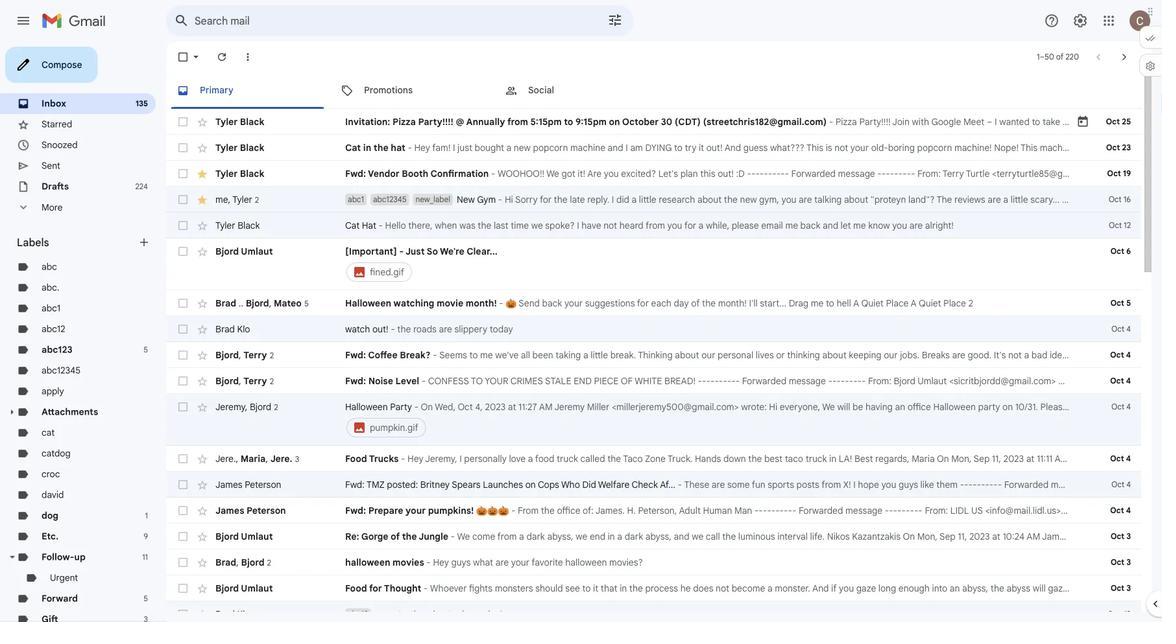 Task type: vqa. For each thing, say whether or not it's contained in the screenshot.


Task type: describe. For each thing, give the bounding box(es) containing it.
i left have
[[577, 220, 579, 231]]

9:15pm
[[575, 116, 607, 127]]

the left last
[[478, 220, 491, 231]]

1 vertical spatial it
[[593, 583, 598, 595]]

2 inside jeremy , bjord 2
[[274, 403, 278, 413]]

regards,
[[875, 454, 909, 465]]

attachments
[[42, 407, 98, 418]]

0 horizontal spatial hi
[[505, 194, 513, 205]]

labels heading
[[17, 236, 138, 249]]

life.
[[810, 531, 825, 543]]

1 vertical spatial and
[[812, 583, 829, 595]]

turtle
[[966, 168, 990, 179]]

2 this from the left
[[1021, 142, 1038, 153]]

oct 3 for peterson
[[1111, 532, 1131, 542]]

jeremy,
[[425, 454, 457, 465]]

2 inside brad , bjord 2
[[267, 558, 271, 568]]

1 vertical spatial from:
[[868, 376, 891, 387]]

1 row from the top
[[166, 109, 1141, 135]]

abc12
[[42, 324, 65, 335]]

fwd: for fwd: noise level
[[345, 376, 366, 387]]

miller inside cell
[[587, 402, 609, 413]]

your
[[485, 376, 508, 387]]

1 horizontal spatial we
[[576, 531, 587, 543]]

16 row from the top
[[166, 550, 1141, 576]]

the left gym
[[1099, 194, 1112, 205]]

gmail image
[[42, 8, 112, 34]]

the left abyss at bottom right
[[991, 583, 1004, 595]]

1 vertical spatial from
[[646, 220, 665, 231]]

0 vertical spatial from
[[507, 116, 528, 127]]

2 quiet from the left
[[919, 298, 941, 309]]

sep down the lidl
[[940, 531, 956, 543]]

1 horizontal spatial it
[[699, 142, 704, 153]]

1 bjord umlaut from the top
[[215, 246, 273, 257]]

in right that
[[620, 583, 627, 595]]

promotions
[[364, 85, 413, 96]]

2 vertical spatial from:
[[925, 505, 948, 517]]

1 vertical spatial forwarded
[[742, 376, 786, 387]]

enough
[[898, 583, 930, 595]]

2 oct 3 from the top
[[1111, 558, 1131, 568]]

at down no
[[1154, 376, 1162, 387]]

will inside cell
[[837, 402, 850, 413]]

boring
[[888, 142, 915, 153]]

0 horizontal spatial new
[[514, 142, 531, 153]]

0 vertical spatial message
[[838, 168, 875, 179]]

about down this on the top of the page
[[697, 194, 722, 205]]

1 into from the left
[[932, 583, 947, 595]]

the right call
[[722, 531, 736, 543]]

id
[[1159, 402, 1162, 413]]

office inside cell
[[908, 402, 931, 413]]

apply
[[42, 386, 64, 397]]

2 horizontal spatial little
[[1011, 194, 1028, 205]]

oc
[[1151, 168, 1162, 179]]

if
[[831, 583, 837, 595]]

lidl
[[950, 505, 969, 517]]

2023 right 30,
[[1139, 505, 1160, 517]]

0 vertical spatial and
[[725, 142, 741, 153]]

<millerjeremy500@gmail.com>
[[612, 402, 739, 413]]

2 vertical spatial on
[[525, 479, 536, 491]]

2 vertical spatial james
[[1042, 531, 1069, 543]]

the down :d
[[724, 194, 738, 205]]

james peterson for fwd: prepare your pumpkins!
[[215, 505, 286, 517]]

end
[[590, 531, 605, 543]]

2 horizontal spatial we
[[692, 531, 704, 543]]

<sicritbjordd@gmail.com>
[[949, 376, 1056, 387]]

we for -
[[546, 168, 559, 179]]

0 horizontal spatial back
[[542, 298, 562, 309]]

0 horizontal spatial 🎃 image
[[487, 506, 498, 517]]

0 horizontal spatial abyss,
[[547, 531, 573, 543]]

are left talking
[[799, 194, 812, 205]]

your up monsters
[[511, 557, 529, 569]]

2 klo from the top
[[237, 609, 250, 621]]

attachments link
[[42, 407, 98, 418]]

0 horizontal spatial am
[[539, 402, 553, 413]]

just
[[457, 142, 472, 153]]

0 horizontal spatial maria
[[241, 453, 266, 465]]

3 for re: gorge of the jungle - we come from a dark abyss, we end in a dark abyss, and we call the luminous interval life. nikos kazantzakis on mon, sep 11, 2023 at 10:24 am james peterson <james.peter
[[1127, 532, 1131, 542]]

17 row from the top
[[166, 576, 1141, 602]]

slippery
[[455, 324, 487, 335]]

2 inside me , tyler 2
[[255, 195, 259, 205]]

1 horizontal spatial maria
[[912, 454, 935, 465]]

10 row from the top
[[166, 369, 1162, 394]]

late
[[570, 194, 585, 205]]

woohoo!!
[[498, 168, 544, 179]]

224
[[135, 182, 148, 192]]

starred link
[[42, 119, 72, 130]]

sep up us
[[974, 454, 990, 465]]

for right sorry at the left of the page
[[540, 194, 552, 205]]

drag
[[789, 298, 809, 309]]

are right the reviews
[[988, 194, 1001, 205]]

not right is
[[835, 142, 848, 153]]

(cdt)
[[675, 116, 701, 127]]

call
[[706, 531, 720, 543]]

a right become
[[768, 583, 773, 595]]

guess
[[743, 142, 768, 153]]

an inside cell
[[895, 402, 905, 413]]

favorite
[[532, 557, 563, 569]]

0 vertical spatial out!
[[706, 142, 722, 153]]

us
[[971, 505, 983, 517]]

is
[[826, 142, 832, 153]]

you right if
[[839, 583, 854, 595]]

2023 left 11:11
[[1003, 454, 1024, 465]]

halloween for halloween party - on wed, oct 4, 2023 at 11:27 am jeremy miller <millerjeremy500@gmail.com> wrote: hi everyone, we will be having an office halloween party on 10/31. please submit your costume id
[[345, 402, 388, 413]]

invitation:
[[345, 116, 390, 127]]

guys
[[451, 557, 471, 569]]

it
[[1062, 194, 1067, 205]]

row containing jere.
[[166, 446, 1162, 472]]

0 horizontal spatial we
[[531, 220, 543, 231]]

support image
[[1044, 13, 1060, 29]]

11, for 11:11
[[992, 454, 1001, 465]]

oct 3 for you.
[[1111, 584, 1131, 594]]

james peterson for fwd: tmz posted: britney spears launches on cops who did welfare check af...
[[215, 479, 281, 491]]

0 vertical spatial forwarded
[[791, 168, 836, 179]]

fwd: for fwd: tmz posted: britney spears launches on cops who did welfare check af...
[[345, 479, 365, 491]]

umlaut up brad .. bjord , mateo 5
[[241, 246, 273, 257]]

urgent
[[375, 609, 402, 621]]

to left 9:15pm
[[564, 116, 573, 127]]

tyler black for fwd: vendor booth confirmation
[[215, 168, 264, 179]]

heard
[[619, 220, 644, 231]]

inbox link
[[42, 98, 66, 109]]

hell
[[837, 298, 851, 309]]

a down from
[[519, 531, 524, 543]]

your inside cell
[[1100, 402, 1119, 413]]

a right bought
[[506, 142, 511, 153]]

0 horizontal spatial and
[[608, 142, 623, 153]]

1 taking from the left
[[556, 350, 581, 361]]

cat for cat in the hat - hey fam! i just bought a new popcorn machine and i am dying to try it out! and guess what??? this is not your old-boring popcorn machine! nope! this machine comes with multifunc
[[345, 142, 361, 153]]

2 a from the left
[[911, 298, 917, 309]]

try
[[685, 142, 696, 153]]

5 inside brad .. bjord , mateo 5
[[304, 299, 309, 309]]

1 horizontal spatial abyss,
[[645, 531, 672, 543]]

cat for cat hat - hello there, when was the last time we spoke? i have not heard from you for a while, please email me back and let me know you are alright!
[[345, 220, 360, 231]]

seems
[[1070, 194, 1096, 205]]

hands
[[695, 454, 721, 465]]

2 taking from the left
[[1070, 350, 1095, 361]]

peterson for fwd: tmz posted: britney spears launches on cops who did welfare check af...
[[245, 479, 281, 491]]

2 brad from the top
[[215, 324, 235, 335]]

to left hell
[[826, 298, 834, 309]]

1 bjord , terry 2 from the top
[[215, 350, 274, 361]]

2 vertical spatial message
[[845, 505, 883, 517]]

abc1 link
[[42, 303, 60, 314]]

abc1 inside main content
[[348, 195, 364, 205]]

we for interval
[[457, 531, 470, 543]]

i left just
[[453, 142, 455, 153]]

about up let
[[844, 194, 868, 205]]

1 vertical spatial new
[[740, 194, 757, 205]]

220
[[1066, 52, 1079, 62]]

1 vertical spatial date:
[[1058, 376, 1080, 387]]

prepare
[[368, 505, 403, 517]]

2 horizontal spatial abyss,
[[962, 583, 988, 595]]

calendar event image
[[1076, 115, 1089, 128]]

are right roads
[[439, 324, 452, 335]]

2 our from the left
[[884, 350, 898, 361]]

2 vertical spatial terry
[[243, 376, 267, 387]]

the right from
[[541, 505, 555, 517]]

to right seems
[[469, 350, 478, 361]]

let
[[841, 220, 851, 231]]

i left the did
[[612, 194, 614, 205]]

at left 10:24
[[992, 531, 1000, 543]]

not right have
[[604, 220, 617, 231]]

to left try
[[674, 142, 683, 153]]

0 vertical spatial was
[[1135, 194, 1151, 205]]

older image
[[1118, 51, 1131, 64]]

umlaut down breaks
[[918, 376, 947, 387]]

2 horizontal spatial back
[[1070, 583, 1090, 595]]

wrote:
[[741, 402, 767, 413]]

the left taco at the right bottom
[[607, 454, 621, 465]]

3 inside jere. , maria , jere. 3
[[295, 455, 299, 464]]

sep 13
[[1108, 610, 1131, 620]]

cell containing halloween party
[[345, 401, 1162, 440]]

23
[[1122, 143, 1131, 153]]

welfare
[[598, 479, 630, 491]]

in left la!
[[829, 454, 837, 465]]

research
[[659, 194, 695, 205]]

abc
[[42, 261, 57, 273]]

1 machine from the left
[[570, 142, 605, 153]]

11, for 10:24
[[958, 531, 967, 543]]

keeping
[[849, 350, 882, 361]]

a right the reviews
[[1003, 194, 1008, 205]]

on for hey jeremy, i personally love a food truck called the taco zone truck. hands down the best taco truck in la! best regards, maria on mon, sep 11, 2023 at 11:11 am jeremy miller <millerjer
[[937, 454, 949, 465]]

black for invitation: pizza party!!!! @ annually from 5:15pm to 9:15pm on october 30 (cdt) (streetchris182@gmail.com) -
[[240, 116, 264, 127]]

of
[[621, 376, 633, 387]]

2 horizontal spatial jeremy
[[1070, 454, 1100, 465]]

submit
[[1070, 402, 1098, 413]]

1 dark from the left
[[526, 531, 545, 543]]

0 vertical spatial terry
[[943, 168, 964, 179]]

1 gaze from the left
[[856, 583, 876, 595]]

today!
[[476, 609, 502, 621]]

12
[[1124, 221, 1131, 231]]

2 vertical spatial forwarded
[[799, 505, 843, 517]]

1 horizontal spatial back
[[800, 220, 820, 231]]

urgent link
[[50, 573, 78, 584]]

labels navigation
[[0, 42, 166, 623]]

sep left 30,
[[1105, 505, 1121, 517]]

on inside cell
[[421, 402, 433, 413]]

"proteyn
[[871, 194, 906, 205]]

2 month! from the left
[[718, 298, 747, 309]]

2 into from the left
[[1092, 583, 1108, 595]]

halloween left party
[[933, 402, 976, 413]]

18 row from the top
[[166, 602, 1141, 623]]

james for fwd: prepare your pumpkins!
[[215, 505, 244, 517]]

you down research
[[667, 220, 682, 231]]

5 row from the top
[[166, 213, 1141, 239]]

launches
[[483, 479, 523, 491]]

are left alright!
[[909, 220, 923, 231]]

1 a from the left
[[853, 298, 859, 309]]

booth
[[402, 168, 428, 179]]

little for fwd: coffee break? - seems to me we've all been taking a little break. thinking about our personal lives or thinking about keeping our jobs. breaks are good. it's not a bad idea taking a break every no
[[591, 350, 608, 361]]

what
[[473, 557, 493, 569]]

vendor
[[368, 168, 399, 179]]

are right what
[[495, 557, 509, 569]]

row containing jeremy
[[166, 394, 1162, 446]]

when
[[435, 220, 457, 231]]

0 horizontal spatial was
[[459, 220, 475, 231]]

little for new gym - hi sorry for the late reply. i did a little research about the new gym, you are talking about "proteyn land"? the reviews are a little scary... it seems the gym was bu
[[639, 194, 656, 205]]

abc. link
[[42, 282, 59, 294]]

13 row from the top
[[166, 472, 1141, 498]]

2 machine from the left
[[1040, 142, 1075, 153]]

due
[[459, 609, 474, 621]]

adult
[[679, 505, 701, 517]]

trucks
[[369, 454, 399, 465]]

not right does in the right of the page
[[716, 583, 729, 595]]

2 row from the top
[[166, 135, 1162, 161]]

mon, for 10:24
[[917, 531, 938, 543]]

1 🎃 image from the left
[[476, 506, 487, 517]]

row containing me
[[166, 187, 1162, 213]]

who
[[561, 479, 580, 491]]

oct 6
[[1110, 247, 1131, 257]]

2 vertical spatial peterson
[[1071, 531, 1108, 543]]

1 vertical spatial out!
[[718, 168, 734, 179]]

1 vertical spatial we
[[822, 402, 835, 413]]

1 vertical spatial terry
[[243, 350, 267, 361]]

did
[[582, 479, 596, 491]]

you right are
[[604, 168, 619, 179]]

primary tab
[[166, 73, 329, 109]]

umlaut up brad , bjord 2 in the left bottom of the page
[[241, 531, 273, 543]]

long
[[878, 583, 896, 595]]

cops
[[538, 479, 559, 491]]

oct 12
[[1109, 221, 1131, 231]]

the left roads
[[397, 324, 411, 335]]

tyler for invitation: pizza party!!!! @ annually from 5:15pm to 9:15pm on october 30 (cdt) (streetchris182@gmail.com) -
[[215, 116, 238, 127]]

mon, for 11:11
[[951, 454, 972, 465]]

are left good.
[[952, 350, 965, 361]]

about left keeping
[[822, 350, 847, 361]]

2 popcorn from the left
[[917, 142, 952, 153]]

3 row from the top
[[166, 161, 1162, 187]]

croc
[[42, 469, 60, 480]]

1 vertical spatial will
[[1033, 583, 1046, 595]]

in right "end"
[[608, 531, 615, 543]]

2 vertical spatial out!
[[372, 324, 388, 335]]

3 brad from the top
[[215, 557, 236, 569]]

primary
[[200, 85, 233, 96]]

5 fwd: from the top
[[345, 505, 366, 517]]

1 horizontal spatial an
[[950, 583, 960, 595]]

main content containing primary
[[166, 73, 1162, 623]]

0 horizontal spatial jeremy
[[215, 401, 245, 413]]

la!
[[839, 454, 852, 465]]

0 vertical spatial hey
[[414, 142, 430, 153]]

best
[[764, 454, 783, 465]]

2 halloween from the left
[[565, 557, 607, 569]]

not right it's
[[1008, 350, 1022, 361]]

i left am
[[626, 142, 628, 153]]

the left best
[[748, 454, 762, 465]]

breaks
[[922, 350, 950, 361]]

a right the did
[[632, 194, 637, 205]]

brad .. bjord , mateo 5
[[215, 298, 309, 309]]

abc123 link
[[42, 345, 72, 356]]

black for fwd: vendor booth confirmation - woohoo!! we got it! are you excited? let's plan this out! :d ---------- forwarded message --------- from: terry turtle <terryturtle85@gmail.com> date: sun, oc
[[240, 168, 264, 179]]

a right "end"
[[617, 531, 622, 543]]

1 brad klo from the top
[[215, 324, 250, 335]]

the right day
[[702, 298, 716, 309]]

confess
[[428, 376, 469, 387]]

apply link
[[42, 386, 64, 397]]

your left old-
[[851, 142, 869, 153]]

timesheets
[[410, 609, 456, 621]]

sep left 13
[[1108, 610, 1122, 620]]

a left while,
[[699, 220, 704, 231]]

david
[[42, 490, 64, 501]]

about up bread!
[[675, 350, 699, 361]]

1 for 1 50 of 220
[[1037, 52, 1040, 62]]

1 horizontal spatial and
[[674, 531, 689, 543]]

croc link
[[42, 469, 60, 480]]

send
[[519, 298, 540, 309]]

roads
[[413, 324, 437, 335]]

more
[[42, 202, 63, 213]]

tyler black for cat in the hat
[[215, 142, 264, 153]]

2023 down us
[[969, 531, 990, 543]]



Task type: locate. For each thing, give the bounding box(es) containing it.
0 vertical spatial will
[[837, 402, 850, 413]]

cell
[[345, 245, 1076, 284], [345, 401, 1162, 440]]

compose button
[[5, 47, 98, 83]]

sep
[[974, 454, 990, 465], [1105, 505, 1121, 517], [940, 531, 956, 543], [1108, 610, 1122, 620]]

1 horizontal spatial popcorn
[[917, 142, 952, 153]]

0 horizontal spatial an
[[895, 402, 905, 413]]

1 this from the left
[[807, 142, 823, 153]]

1 horizontal spatial office
[[908, 402, 931, 413]]

1 horizontal spatial 1
[[1037, 52, 1040, 62]]

1 truck from the left
[[557, 454, 578, 465]]

movies?
[[609, 557, 643, 569]]

11, left 11:11
[[992, 454, 1001, 465]]

pumpkins!
[[428, 505, 474, 517]]

time
[[511, 220, 529, 231]]

and down adult
[[674, 531, 689, 543]]

follow-up
[[42, 552, 86, 564]]

am right 10:24
[[1027, 531, 1040, 543]]

1 vertical spatial and
[[823, 220, 838, 231]]

1 our from the left
[[701, 350, 715, 361]]

and left let
[[823, 220, 838, 231]]

a right love
[[528, 454, 533, 465]]

0 vertical spatial 🎃 image
[[506, 299, 517, 310]]

2 bjord , terry 2 from the top
[[215, 376, 274, 387]]

little left scary... on the right top of the page
[[1011, 194, 1028, 205]]

bad
[[1032, 350, 1047, 361]]

3 fwd: from the top
[[345, 376, 366, 387]]

0 vertical spatial 11,
[[992, 454, 1001, 465]]

hi right wrote:
[[769, 402, 777, 413]]

10/31.
[[1015, 402, 1038, 413]]

should
[[535, 583, 563, 595]]

0 horizontal spatial mon,
[[917, 531, 938, 543]]

14 row from the top
[[166, 498, 1162, 524]]

am
[[630, 142, 643, 153]]

1 quiet from the left
[[861, 298, 884, 309]]

little right the did
[[639, 194, 656, 205]]

0 horizontal spatial halloween
[[345, 557, 390, 569]]

0 vertical spatial from:
[[917, 168, 941, 179]]

1 vertical spatial message
[[789, 376, 826, 387]]

abc1 up 'hat' at the top of page
[[348, 195, 364, 205]]

and left am
[[608, 142, 623, 153]]

terry down brad .. bjord , mateo 5
[[243, 350, 267, 361]]

1 vertical spatial klo
[[237, 609, 250, 621]]

am for hey jeremy, i personally love a food truck called the taco zone truck. hands down the best taco truck in la! best regards, maria on mon, sep 11, 2023 at 11:11 am jeremy miller <millerjer
[[1055, 454, 1068, 465]]

1 horizontal spatial jere.
[[270, 453, 292, 465]]

tyler for fwd: vendor booth confirmation - woohoo!! we got it! are you excited? let's plan this out! :d ---------- forwarded message --------- from: terry turtle <terryturtle85@gmail.com> date: sun, oc
[[215, 168, 238, 179]]

the left jungle
[[402, 531, 417, 543]]

our left jobs.
[[884, 350, 898, 361]]

2 jere. from the left
[[270, 453, 292, 465]]

4 fwd: from the top
[[345, 479, 365, 491]]

social
[[528, 85, 554, 96]]

best
[[854, 454, 873, 465]]

dark down from
[[526, 531, 545, 543]]

maria right regards,
[[912, 454, 935, 465]]

9 row from the top
[[166, 343, 1162, 369]]

2 food from the top
[[345, 583, 367, 595]]

2 🎃 image from the left
[[498, 506, 509, 517]]

0 horizontal spatial this
[[807, 142, 823, 153]]

social tab
[[494, 73, 658, 109]]

1 horizontal spatial was
[[1135, 194, 1151, 205]]

for left each
[[637, 298, 649, 309]]

party!!!!
[[418, 116, 453, 127]]

for left thought on the left of the page
[[369, 583, 382, 595]]

cat in the hat - hey fam! i just bought a new popcorn machine and i am dying to try it out! and guess what??? this is not your old-boring popcorn machine! nope! this machine comes with multifunc
[[345, 142, 1162, 153]]

truck.
[[668, 454, 693, 465]]

1 vertical spatial was
[[459, 220, 475, 231]]

None search field
[[166, 5, 633, 36]]

for left while,
[[684, 220, 696, 231]]

settings image
[[1073, 13, 1088, 29]]

11, down the lidl
[[958, 531, 967, 543]]

cat link
[[42, 428, 55, 439]]

1 vertical spatial cell
[[345, 401, 1162, 440]]

0 horizontal spatial popcorn
[[533, 142, 568, 153]]

food for food for thought - whoever fights monsters should see to it that in the process he does not become a monster. and if you gaze long enough into an abyss, the abyss will gaze back into you.
[[345, 583, 367, 595]]

fwd: coffee break? - seems to me we've all been taking a little break. thinking about our personal lives or thinking about keeping our jobs. breaks are good. it's not a bad idea taking a break every no
[[345, 350, 1162, 361]]

1 vertical spatial 🎃 image
[[487, 506, 498, 517]]

1 horizontal spatial jeremy
[[554, 402, 585, 413]]

1 fwd: from the top
[[345, 168, 366, 179]]

machine
[[570, 142, 605, 153], [1040, 142, 1075, 153]]

abc12345 link
[[42, 365, 80, 377]]

popcorn
[[533, 142, 568, 153], [917, 142, 952, 153]]

fwd: left vendor
[[345, 168, 366, 179]]

3 for food for thought - whoever fights monsters should see to it that in the process he does not become a monster. and if you gaze long enough into an abyss, the abyss will gaze back into you.
[[1127, 584, 1131, 594]]

truck right taco
[[806, 454, 827, 465]]

tyler black for invitation: pizza party!!!! @ annually from 5:15pm to 9:15pm on october 30 (cdt) (streetchris182@gmail.com)
[[215, 116, 264, 127]]

cell containing [important] - just so we're clear...
[[345, 245, 1076, 284]]

1 horizontal spatial 🎃 image
[[498, 506, 509, 517]]

food for food trucks - hey jeremy, i personally love a food truck called the taco zone truck. hands down the best taco truck in la! best regards, maria on mon, sep 11, 2023 at 11:11 am jeremy miller <millerjer
[[345, 454, 367, 465]]

halloween up watch
[[345, 298, 391, 309]]

3 bjord umlaut from the top
[[215, 583, 273, 595]]

1 month! from the left
[[466, 298, 497, 309]]

personally
[[464, 454, 507, 465]]

1
[[1037, 52, 1040, 62], [145, 512, 148, 521]]

whoever
[[430, 583, 467, 595]]

1 vertical spatial of
[[691, 298, 700, 309]]

0 vertical spatial an
[[895, 402, 905, 413]]

2 fwd: from the top
[[345, 350, 366, 361]]

1 horizontal spatial truck
[[806, 454, 827, 465]]

None checkbox
[[176, 51, 189, 64], [176, 141, 189, 154], [176, 245, 189, 258], [176, 349, 189, 362], [176, 375, 189, 388], [176, 401, 189, 414], [176, 453, 189, 466], [176, 505, 189, 518], [176, 531, 189, 544], [176, 557, 189, 570], [176, 51, 189, 64], [176, 141, 189, 154], [176, 245, 189, 258], [176, 349, 189, 362], [176, 375, 189, 388], [176, 401, 189, 414], [176, 453, 189, 466], [176, 505, 189, 518], [176, 531, 189, 544], [176, 557, 189, 570]]

maria down jeremy , bjord 2
[[241, 453, 266, 465]]

fined.gif
[[370, 267, 404, 278]]

it's
[[994, 350, 1006, 361]]

2 tyler black from the top
[[215, 142, 264, 153]]

tab list containing primary
[[166, 73, 1141, 109]]

back left the you.
[[1070, 583, 1090, 595]]

message up "kazantzakis" at the bottom right of the page
[[845, 505, 883, 517]]

0 vertical spatial cell
[[345, 245, 1076, 284]]

we left "got"
[[546, 168, 559, 179]]

bjord , terry 2
[[215, 350, 274, 361], [215, 376, 274, 387]]

0 vertical spatial of
[[1056, 52, 1064, 62]]

new
[[457, 194, 475, 205]]

3 for halloween movies - hey guys what are your favorite halloween movies?
[[1127, 558, 1131, 568]]

white
[[635, 376, 662, 387]]

11 row from the top
[[166, 394, 1162, 446]]

1 horizontal spatial halloween
[[565, 557, 607, 569]]

6
[[1126, 247, 1131, 257]]

from right come
[[497, 531, 517, 543]]

2 vertical spatial on
[[903, 531, 915, 543]]

our left personal
[[701, 350, 715, 361]]

1 horizontal spatial will
[[1033, 583, 1046, 595]]

black for cat in the hat - hey fam! i just bought a new popcorn machine and i am dying to try it out! and guess what??? this is not your old-boring popcorn machine! nope! this machine comes with multifunc
[[240, 142, 264, 153]]

brad klo
[[215, 324, 250, 335], [215, 609, 250, 621]]

2 vertical spatial oct 3
[[1111, 584, 1131, 594]]

search mail image
[[170, 9, 193, 32]]

quiet up breaks
[[919, 298, 941, 309]]

0 vertical spatial we
[[546, 168, 559, 179]]

noise
[[368, 376, 393, 387]]

halloween down gorge
[[345, 557, 390, 569]]

process
[[645, 583, 678, 595]]

crimes
[[510, 376, 543, 387]]

peterson for fwd: prepare your pumpkins!
[[247, 505, 286, 517]]

1 vertical spatial office
[[557, 505, 580, 517]]

bjord umlaut for food for thought - whoever fights monsters should see to it that in the process he does not become a monster. and if you gaze long enough into an abyss, the abyss will gaze back into you.
[[215, 583, 273, 595]]

0 vertical spatial miller
[[587, 402, 609, 413]]

it left that
[[593, 583, 598, 595]]

0 vertical spatial abc12345
[[373, 195, 406, 205]]

1 vertical spatial cat
[[345, 220, 360, 231]]

confirmation
[[431, 168, 489, 179]]

posted:
[[387, 479, 418, 491]]

on right party
[[1003, 402, 1013, 413]]

cat
[[42, 428, 55, 439]]

abc12345 down the abc123
[[42, 365, 80, 377]]

abc12345 inside labels navigation
[[42, 365, 80, 377]]

land"?
[[908, 194, 935, 205]]

tab list
[[166, 73, 1141, 109]]

1 place from the left
[[886, 298, 909, 309]]

fwd: for fwd: vendor booth confirmation
[[345, 168, 366, 179]]

1 klo from the top
[[237, 324, 250, 335]]

0 horizontal spatial of
[[391, 531, 400, 543]]

out! right watch
[[372, 324, 388, 335]]

0 horizontal spatial abc1
[[42, 303, 60, 314]]

0 vertical spatial bjord umlaut
[[215, 246, 273, 257]]

tab list inside main content
[[166, 73, 1141, 109]]

2 cat from the top
[[345, 220, 360, 231]]

little
[[639, 194, 656, 205], [1011, 194, 1028, 205], [591, 350, 608, 361]]

you right know
[[892, 220, 907, 231]]

what???
[[770, 142, 805, 153]]

2 dark from the left
[[625, 531, 643, 543]]

from: up having
[[868, 376, 891, 387]]

row
[[166, 109, 1141, 135], [166, 135, 1162, 161], [166, 161, 1162, 187], [166, 187, 1162, 213], [166, 213, 1141, 239], [166, 239, 1141, 291], [166, 291, 1141, 317], [166, 317, 1141, 343], [166, 343, 1162, 369], [166, 369, 1162, 394], [166, 394, 1162, 446], [166, 446, 1162, 472], [166, 472, 1141, 498], [166, 498, 1162, 524], [166, 524, 1162, 550], [166, 550, 1141, 576], [166, 576, 1141, 602], [166, 602, 1141, 623]]

end
[[574, 376, 592, 387]]

your right submit
[[1100, 402, 1119, 413]]

1 cat from the top
[[345, 142, 361, 153]]

we left call
[[692, 531, 704, 543]]

refresh image
[[215, 51, 228, 64]]

mon, right "kazantzakis" at the bottom right of the page
[[917, 531, 938, 543]]

1 horizontal spatial 11,
[[992, 454, 1001, 465]]

just
[[405, 246, 425, 257]]

15 row from the top
[[166, 524, 1162, 550]]

2 horizontal spatial am
[[1055, 454, 1068, 465]]

1 horizontal spatial place
[[943, 298, 966, 309]]

advanced search options image
[[602, 7, 628, 33]]

bjord
[[215, 246, 239, 257], [246, 298, 269, 309], [215, 350, 239, 361], [215, 376, 239, 387], [894, 376, 915, 387], [250, 401, 271, 413], [215, 531, 239, 543], [241, 557, 264, 569], [215, 583, 239, 595]]

abc12345 inside main content
[[373, 195, 406, 205]]

4 row from the top
[[166, 187, 1162, 213]]

interval
[[777, 531, 808, 543]]

at inside cell
[[508, 402, 516, 413]]

annually
[[466, 116, 505, 127]]

cat left 'hat' at the top of page
[[345, 220, 360, 231]]

0 vertical spatial abc1
[[348, 195, 364, 205]]

or
[[776, 350, 785, 361]]

cat down invitation:
[[345, 142, 361, 153]]

2 james peterson from the top
[[215, 505, 286, 517]]

0 vertical spatial food
[[345, 454, 367, 465]]

bjord umlaut up brad , bjord 2 in the left bottom of the page
[[215, 531, 273, 543]]

Search mail text field
[[195, 14, 571, 27]]

new left gym,
[[740, 194, 757, 205]]

oct 3 up sep 13
[[1111, 584, 1131, 594]]

on for we come from a dark abyss, we end in a dark abyss, and we call the luminous interval life. nikos kazantzakis on mon, sep 11, 2023 at 10:24 am james peterson <james.peter
[[903, 531, 915, 543]]

promotions tab
[[330, 73, 494, 109]]

oct 3 down 30,
[[1111, 532, 1131, 542]]

2 cell from the top
[[345, 401, 1162, 440]]

watch out! - the roads are slippery today
[[345, 324, 513, 335]]

main menu image
[[16, 13, 31, 29]]

tyler for cat in the hat - hey fam! i just bought a new popcorn machine and i am dying to try it out! and guess what??? this is not your old-boring popcorn machine! nope! this machine comes with multifunc
[[215, 142, 238, 153]]

11,
[[992, 454, 1001, 465], [958, 531, 967, 543]]

1 brad from the top
[[215, 298, 236, 309]]

1 for 1
[[145, 512, 148, 521]]

1 horizontal spatial hi
[[769, 402, 777, 413]]

1 food from the top
[[345, 454, 367, 465]]

of right day
[[691, 298, 700, 309]]

forwarded up life.
[[799, 505, 843, 517]]

[important] - just so we're clear...
[[345, 246, 498, 257]]

in down invitation:
[[363, 142, 371, 153]]

place up jobs.
[[886, 298, 909, 309]]

2 place from the left
[[943, 298, 966, 309]]

1 vertical spatial 1
[[145, 512, 148, 521]]

1 vertical spatial am
[[1055, 454, 1068, 465]]

1 oct 3 from the top
[[1111, 532, 1131, 542]]

10:24
[[1003, 531, 1025, 543]]

there,
[[408, 220, 433, 231]]

0 horizontal spatial gaze
[[856, 583, 876, 595]]

new up woohoo!!
[[514, 142, 531, 153]]

jobs.
[[900, 350, 920, 361]]

2 bjord umlaut from the top
[[215, 531, 273, 543]]

1 vertical spatial oct 3
[[1111, 558, 1131, 568]]

machine up <terryturtle85@gmail.com> on the right top
[[1040, 142, 1075, 153]]

25
[[1122, 117, 1131, 127]]

a left bad
[[1024, 350, 1029, 361]]

0 horizontal spatial into
[[932, 583, 947, 595]]

fwd: left tmz
[[345, 479, 365, 491]]

0 vertical spatial office
[[908, 402, 931, 413]]

1 horizontal spatial mon,
[[951, 454, 972, 465]]

0 vertical spatial 1
[[1037, 52, 1040, 62]]

0 horizontal spatial we
[[457, 531, 470, 543]]

3 tyler black from the top
[[215, 168, 264, 179]]

taking right idea
[[1070, 350, 1095, 361]]

on right "kazantzakis" at the bottom right of the page
[[903, 531, 915, 543]]

invitation: pizza party!!!! @ annually from 5:15pm to 9:15pm on october 30 (cdt) (streetchris182@gmail.com) -
[[345, 116, 836, 127]]

0 horizontal spatial quiet
[[861, 298, 884, 309]]

scary...
[[1030, 194, 1060, 205]]

taking right been
[[556, 350, 581, 361]]

this left is
[[807, 142, 823, 153]]

2 truck from the left
[[806, 454, 827, 465]]

costume
[[1121, 402, 1157, 413]]

lives
[[756, 350, 774, 361]]

james down jere. , maria , jere. 3
[[215, 479, 242, 491]]

None checkbox
[[176, 115, 189, 128], [176, 167, 189, 180], [176, 193, 189, 206], [176, 219, 189, 232], [176, 297, 189, 310], [176, 323, 189, 336], [176, 479, 189, 492], [176, 583, 189, 596], [176, 609, 189, 622], [176, 115, 189, 128], [176, 167, 189, 180], [176, 193, 189, 206], [176, 219, 189, 232], [176, 297, 189, 310], [176, 323, 189, 336], [176, 479, 189, 492], [176, 583, 189, 596], [176, 609, 189, 622]]

party
[[390, 402, 412, 413]]

1 vertical spatial 11,
[[958, 531, 967, 543]]

19
[[1123, 169, 1131, 179]]

for
[[540, 194, 552, 205], [684, 220, 696, 231], [637, 298, 649, 309], [369, 583, 382, 595]]

7 row from the top
[[166, 291, 1141, 317]]

2 vertical spatial we
[[457, 531, 470, 543]]

0 vertical spatial date:
[[1107, 168, 1128, 179]]

1 up 9
[[145, 512, 148, 521]]

i right jeremy,
[[460, 454, 462, 465]]

and
[[608, 142, 623, 153], [823, 220, 838, 231], [674, 531, 689, 543]]

0 vertical spatial mon,
[[1082, 376, 1103, 387]]

oct 16
[[1109, 195, 1131, 205]]

4 tyler black from the top
[[215, 220, 260, 231]]

1 james peterson from the top
[[215, 479, 281, 491]]

🎃 image
[[476, 506, 487, 517], [498, 506, 509, 517]]

from: left the lidl
[[925, 505, 948, 517]]

more image
[[241, 51, 254, 64]]

dog link
[[42, 511, 58, 522]]

thinking
[[787, 350, 820, 361]]

so
[[427, 246, 438, 257]]

little left 'break.'
[[591, 350, 608, 361]]

of for 220
[[1056, 52, 1064, 62]]

1 popcorn from the left
[[533, 142, 568, 153]]

hey for hey guys what are your favorite halloween movies?
[[433, 557, 449, 569]]

talking
[[814, 194, 842, 205]]

fwd: for fwd: coffee break?
[[345, 350, 366, 361]]

1 horizontal spatial quiet
[[919, 298, 941, 309]]

🎃 image left from
[[498, 506, 509, 517]]

am for we come from a dark abyss, we end in a dark abyss, and we call the luminous interval life. nikos kazantzakis on mon, sep 11, 2023 at 10:24 am james peterson <james.peter
[[1027, 531, 1040, 543]]

klo down brad , bjord 2 in the left bottom of the page
[[237, 609, 250, 621]]

james for fwd: tmz posted: britney spears launches on cops who did welfare check af...
[[215, 479, 242, 491]]

🎃 image
[[506, 299, 517, 310], [487, 506, 498, 517]]

we
[[546, 168, 559, 179], [822, 402, 835, 413], [457, 531, 470, 543]]

8 row from the top
[[166, 317, 1141, 343]]

1 inside labels navigation
[[145, 512, 148, 521]]

1 horizontal spatial on
[[609, 116, 620, 127]]

we right time
[[531, 220, 543, 231]]

having
[[866, 402, 893, 413]]

terry up jeremy , bjord 2
[[243, 376, 267, 387]]

you right gym,
[[782, 194, 796, 205]]

1 horizontal spatial abc1
[[348, 195, 364, 205]]

2023 right 7,
[[1132, 376, 1152, 387]]

2 brad klo from the top
[[215, 609, 250, 621]]

a up end
[[583, 350, 588, 361]]

1 cell from the top
[[345, 245, 1076, 284]]

be
[[853, 402, 863, 413]]

2 vertical spatial date:
[[1063, 505, 1085, 517]]

11:27
[[518, 402, 537, 413]]

1 horizontal spatial this
[[1021, 142, 1038, 153]]

1 horizontal spatial 🎃 image
[[506, 299, 517, 310]]

4 brad from the top
[[215, 609, 235, 621]]

mon, left aug
[[1082, 376, 1103, 387]]

month! up slippery
[[466, 298, 497, 309]]

cell down while,
[[345, 245, 1076, 284]]

0 vertical spatial it
[[699, 142, 704, 153]]

james peterson down jere. , maria , jere. 3
[[215, 479, 281, 491]]

1 vertical spatial miller
[[1103, 454, 1125, 465]]

halloween for halloween watching movie month!
[[345, 298, 391, 309]]

from: up land"?
[[917, 168, 941, 179]]

abc link
[[42, 261, 57, 273]]

1 horizontal spatial we
[[546, 168, 559, 179]]

message down thinking
[[789, 376, 826, 387]]

6 row from the top
[[166, 239, 1141, 291]]

2 gaze from the left
[[1048, 583, 1068, 595]]

truck
[[557, 454, 578, 465], [806, 454, 827, 465]]

me
[[215, 194, 228, 205], [785, 220, 798, 231], [853, 220, 866, 231], [811, 298, 824, 309], [480, 350, 493, 361]]

brad klo down ..
[[215, 324, 250, 335]]

hey for hey jeremy, i personally love a food truck called the taco zone truck. hands down the best taco truck in la! best regards, maria on mon, sep 11, 2023 at 11:11 am jeremy miller <millerjer
[[408, 454, 423, 465]]

main content
[[166, 73, 1162, 623]]

0 vertical spatial james peterson
[[215, 479, 281, 491]]

to right see
[[582, 583, 591, 595]]

1 vertical spatial on
[[1003, 402, 1013, 413]]

oct
[[1106, 117, 1120, 127], [1106, 143, 1120, 153], [1107, 169, 1121, 179], [1109, 195, 1122, 205], [1109, 221, 1122, 231], [1110, 247, 1124, 257], [1110, 299, 1124, 309], [1111, 325, 1124, 334], [1110, 351, 1124, 360], [1110, 377, 1124, 386], [458, 402, 473, 413], [1111, 403, 1124, 412], [1110, 455, 1124, 464], [1111, 480, 1124, 490], [1110, 506, 1124, 516], [1111, 532, 1125, 542], [1111, 558, 1125, 568], [1111, 584, 1125, 594]]

new
[[514, 142, 531, 153], [740, 194, 757, 205]]

2 horizontal spatial we
[[822, 402, 835, 413]]

12 row from the top
[[166, 446, 1162, 472]]

<james.peter
[[1110, 531, 1162, 543]]

0 horizontal spatial and
[[725, 142, 741, 153]]

at
[[1154, 376, 1162, 387], [508, 402, 516, 413], [1026, 454, 1034, 465], [992, 531, 1000, 543]]

into
[[932, 583, 947, 595], [1092, 583, 1108, 595]]

your down posted:
[[406, 505, 426, 517]]

out!
[[706, 142, 722, 153], [718, 168, 734, 179], [372, 324, 388, 335]]

4
[[1126, 325, 1131, 334], [1126, 351, 1131, 360], [1126, 377, 1131, 386], [1126, 403, 1131, 412], [1126, 455, 1131, 464], [1126, 480, 1131, 490], [1126, 506, 1131, 516]]

the left late
[[554, 194, 568, 205]]

umlaut
[[241, 246, 273, 257], [918, 376, 947, 387], [241, 531, 273, 543], [241, 583, 273, 595]]

1 horizontal spatial gaze
[[1048, 583, 1068, 595]]

2 vertical spatial from
[[497, 531, 517, 543]]

1 tyler black from the top
[[215, 116, 264, 127]]

every
[[1130, 350, 1153, 361]]

halloween
[[345, 557, 390, 569], [565, 557, 607, 569]]

1 jere. from the left
[[215, 453, 236, 465]]

your left suggestions
[[564, 298, 583, 309]]

umlaut down brad , bjord 2 in the left bottom of the page
[[241, 583, 273, 595]]

clear...
[[467, 246, 498, 257]]

fam!
[[432, 142, 451, 153]]

2 horizontal spatial mon,
[[1082, 376, 1103, 387]]

james down <info@mail.lidl.us>
[[1042, 531, 1069, 543]]

1 halloween from the left
[[345, 557, 390, 569]]

2023 right 4,
[[485, 402, 506, 413]]

bjord umlaut for re: gorge of the jungle - we come from a dark abyss, we end in a dark abyss, and we call the luminous interval life. nikos kazantzakis on mon, sep 11, 2023 at 10:24 am james peterson <james.peter
[[215, 531, 273, 543]]

1 horizontal spatial miller
[[1103, 454, 1125, 465]]

while,
[[706, 220, 729, 231]]

all
[[521, 350, 530, 361]]

at left 11:11
[[1026, 454, 1034, 465]]

on inside cell
[[1003, 402, 1013, 413]]

0 vertical spatial and
[[608, 142, 623, 153]]

the left process
[[629, 583, 643, 595]]

0 horizontal spatial machine
[[570, 142, 605, 153]]

james peterson
[[215, 479, 281, 491], [215, 505, 286, 517]]

abc1 inside labels navigation
[[42, 303, 60, 314]]

of
[[1056, 52, 1064, 62], [691, 298, 700, 309], [391, 531, 400, 543]]

3 oct 3 from the top
[[1111, 584, 1131, 594]]

a left break
[[1097, 350, 1102, 361]]

1 horizontal spatial into
[[1092, 583, 1108, 595]]

of for the
[[391, 531, 400, 543]]

the left hat
[[374, 142, 388, 153]]

1 vertical spatial james peterson
[[215, 505, 286, 517]]



